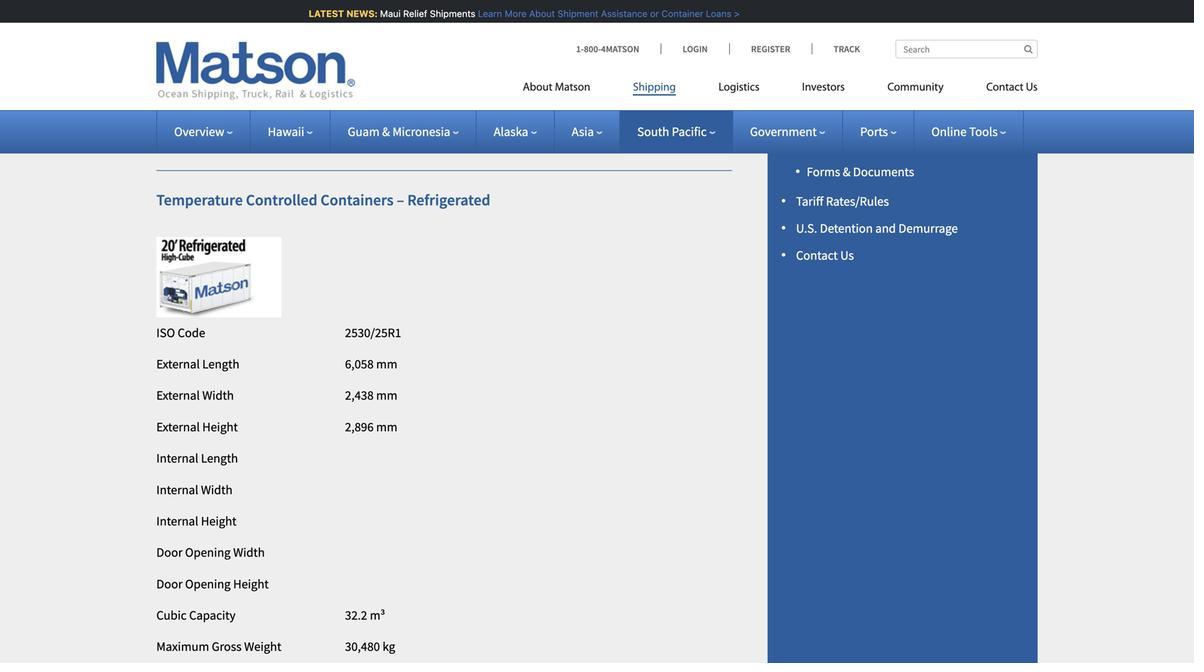 Task type: locate. For each thing, give the bounding box(es) containing it.
0 vertical spatial to
[[579, 21, 590, 37]]

mm right 2,438
[[376, 388, 398, 404]]

of right one at the top left of the page
[[248, 21, 258, 37]]

us down search 'icon'
[[1026, 82, 1038, 94]]

1 vertical spatial contact
[[796, 247, 838, 263]]

0 vertical spatial external
[[156, 356, 200, 372]]

1 vertical spatial internal
[[156, 482, 198, 498]]

0 vertical spatial or
[[647, 8, 656, 19]]

tariff rates/rules
[[796, 194, 889, 210]]

1 vertical spatial matson
[[555, 82, 591, 94]]

0 vertical spatial height
[[202, 419, 238, 435]]

contact us down the u.s.
[[796, 247, 854, 263]]

containers
[[828, 110, 886, 126], [321, 190, 394, 210]]

to inside the matson uses one of the best-refrigerated cargo systems in the shipping industry to preserve the quality and integrity of perishables, produce, and medications.
[[579, 21, 590, 37]]

external for external height
[[156, 419, 200, 435]]

of down the uses
[[204, 42, 215, 58]]

containers left –
[[321, 190, 394, 210]]

contact us link down the u.s.
[[796, 247, 854, 263]]

shipping
[[633, 82, 676, 94]]

learn more about shipment assistance or container loans > link
[[474, 8, 736, 19]]

to right the australia
[[607, 76, 618, 92]]

2,896
[[345, 419, 374, 435]]

door
[[156, 545, 183, 561], [156, 576, 183, 592]]

30,480
[[345, 639, 380, 655]]

2 door from the top
[[156, 576, 183, 592]]

external for external width
[[156, 388, 200, 404]]

and down shipping on the top of page
[[637, 97, 658, 113]]

internal down internal width
[[156, 513, 198, 529]]

1 vertical spatial mm
[[376, 388, 398, 404]]

1-
[[576, 43, 584, 55]]

u.s. detention and demurrage link
[[796, 220, 958, 236]]

1 horizontal spatial contact us
[[987, 82, 1038, 94]]

2530/25r1
[[345, 325, 401, 341]]

door down internal height
[[156, 545, 183, 561]]

alaska link
[[494, 124, 537, 140]]

internal for internal length
[[156, 451, 198, 467]]

about
[[233, 76, 264, 92]]

1 horizontal spatial containers
[[828, 110, 886, 126]]

demurrage
[[899, 220, 958, 236]]

detention
[[820, 220, 873, 236]]

length for internal length
[[201, 451, 238, 467]]

systems
[[405, 21, 448, 37]]

0 vertical spatial mm
[[376, 356, 398, 372]]

height for internal height
[[201, 513, 237, 529]]

1 vertical spatial opening
[[185, 576, 231, 592]]

1 vertical spatial length
[[201, 451, 238, 467]]

0 vertical spatial matson
[[156, 21, 196, 37]]

matson down fiji,
[[182, 117, 221, 133]]

mm right 6,058
[[376, 356, 398, 372]]

refrigerated inside to learn more about refrigerated container shipping from new zealand and australia to the island nations of tonga, fiji, samoa, american samoa, cook islands, niue, nauru, american samoa, samoa, and tahiti, and how matson can ship groceries and other temperature-sensitive cargo, or to get a free quote, please
[[267, 76, 330, 92]]

0 vertical spatial about
[[526, 8, 552, 19]]

3 mm from the top
[[376, 419, 398, 435]]

guam & micronesia link
[[348, 124, 459, 140]]

1 vertical spatial refrigerated
[[267, 76, 330, 92]]

containers up open equipment
[[828, 110, 886, 126]]

width down internal length
[[201, 482, 233, 498]]

dry
[[807, 110, 826, 126]]

the
[[261, 21, 278, 37], [463, 21, 481, 37], [642, 21, 659, 37], [621, 76, 638, 92]]

0 vertical spatial shipping
[[483, 21, 530, 37]]

shipping inside to learn more about refrigerated container shipping from new zealand and australia to the island nations of tonga, fiji, samoa, american samoa, cook islands, niue, nauru, american samoa, samoa, and tahiti, and how matson can ship groceries and other temperature-sensitive cargo, or to get a free quote, please
[[386, 76, 432, 92]]

1 horizontal spatial contact
[[987, 82, 1024, 94]]

width up door opening height on the bottom left of the page
[[233, 545, 265, 561]]

internal up internal width
[[156, 451, 198, 467]]

matson up get
[[555, 82, 591, 94]]

to
[[579, 21, 590, 37], [607, 76, 618, 92], [546, 117, 557, 133]]

of inside to learn more about refrigerated container shipping from new zealand and australia to the island nations of tonga, fiji, samoa, american samoa, cook islands, niue, nauru, american samoa, samoa, and tahiti, and how matson can ship groceries and other temperature-sensitive cargo, or to get a free quote, please
[[719, 76, 729, 92]]

matson inside to learn more about refrigerated container shipping from new zealand and australia to the island nations of tonga, fiji, samoa, american samoa, cook islands, niue, nauru, american samoa, samoa, and tahiti, and how matson can ship groceries and other temperature-sensitive cargo, or to get a free quote, please
[[182, 117, 221, 133]]

3 internal from the top
[[156, 513, 198, 529]]

about up the industry
[[526, 8, 552, 19]]

1 vertical spatial of
[[204, 42, 215, 58]]

& right forms
[[843, 164, 851, 180]]

door up cubic
[[156, 576, 183, 592]]

mm for 6,058 mm
[[376, 356, 398, 372]]

2,438 mm
[[345, 388, 398, 404]]

and right 'produce,'
[[335, 42, 355, 58]]

0 vertical spatial door
[[156, 545, 183, 561]]

equipment up forms & documents 'link'
[[839, 137, 898, 153]]

groceries
[[271, 117, 319, 133]]

6,058 mm
[[345, 356, 398, 372]]

matson up the integrity on the left
[[156, 21, 196, 37]]

shipping up islands,
[[386, 76, 432, 92]]

the left island
[[621, 76, 638, 92]]

1 external from the top
[[156, 356, 200, 372]]

equipment up dry
[[796, 86, 856, 102]]

samoa, up get
[[552, 97, 592, 113]]

2 internal from the top
[[156, 482, 198, 498]]

& right guam
[[382, 124, 390, 140]]

0 vertical spatial us
[[1026, 82, 1038, 94]]

american up groceries
[[259, 97, 310, 113]]

mm right '2,896'
[[376, 419, 398, 435]]

contact us link up tools
[[965, 75, 1038, 104]]

0 vertical spatial containers
[[828, 110, 886, 126]]

0 horizontal spatial shipping
[[386, 76, 432, 92]]

opening down door opening width on the bottom left
[[185, 576, 231, 592]]

documents
[[854, 164, 915, 180]]

2,896 mm
[[345, 419, 398, 435]]

contact us down search 'icon'
[[987, 82, 1038, 94]]

south
[[638, 124, 670, 140]]

iso
[[156, 325, 175, 341]]

us inside top menu navigation
[[1026, 82, 1038, 94]]

1 vertical spatial shipping
[[386, 76, 432, 92]]

1-800-4matson
[[576, 43, 640, 55]]

0 vertical spatial contact us link
[[965, 75, 1038, 104]]

american up "cargo,"
[[498, 97, 549, 113]]

0 vertical spatial width
[[202, 388, 234, 404]]

or right "cargo,"
[[532, 117, 544, 133]]

forms & documents link
[[807, 164, 915, 180]]

hawaii link
[[268, 124, 313, 140]]

refrigerated down 'produce,'
[[267, 76, 330, 92]]

american
[[259, 97, 310, 113], [498, 97, 549, 113]]

u.s.
[[796, 220, 818, 236]]

government
[[750, 124, 817, 140]]

to left get
[[546, 117, 557, 133]]

1 mm from the top
[[376, 356, 398, 372]]

2 opening from the top
[[185, 576, 231, 592]]

0 vertical spatial opening
[[185, 545, 231, 561]]

contact down the u.s.
[[796, 247, 838, 263]]

length for external length
[[202, 356, 240, 372]]

2 mm from the top
[[376, 388, 398, 404]]

0 vertical spatial &
[[382, 124, 390, 140]]

matson inside the matson uses one of the best-refrigerated cargo systems in the shipping industry to preserve the quality and integrity of perishables, produce, and medications.
[[156, 21, 196, 37]]

height up door opening width on the bottom left
[[201, 513, 237, 529]]

0 vertical spatial contact us
[[987, 82, 1038, 94]]

a
[[579, 117, 586, 133]]

1 vertical spatial to
[[607, 76, 618, 92]]

contact
[[686, 117, 726, 133]]

community
[[888, 82, 944, 94]]

refrigerated down latest on the top left of the page
[[307, 21, 370, 37]]

uses
[[198, 21, 222, 37]]

2 vertical spatial external
[[156, 419, 200, 435]]

relief
[[400, 8, 424, 19]]

0 horizontal spatial of
[[204, 42, 215, 58]]

overview link
[[174, 124, 233, 140]]

external for external length
[[156, 356, 200, 372]]

height up capacity on the bottom
[[233, 576, 269, 592]]

1 vertical spatial contact us link
[[796, 247, 854, 263]]

or
[[647, 8, 656, 19], [532, 117, 544, 133]]

mm for 2,896 mm
[[376, 419, 398, 435]]

latest
[[305, 8, 340, 19]]

opening
[[185, 545, 231, 561], [185, 576, 231, 592]]

external down iso code
[[156, 356, 200, 372]]

samoa, up quote,
[[595, 97, 635, 113]]

2 vertical spatial to
[[546, 117, 557, 133]]

1 american from the left
[[259, 97, 310, 113]]

0 horizontal spatial &
[[382, 124, 390, 140]]

3 samoa, from the left
[[552, 97, 592, 113]]

shipments
[[426, 8, 472, 19]]

1 vertical spatial us
[[841, 247, 854, 263]]

us
[[156, 138, 169, 154]]

0 vertical spatial length
[[202, 356, 240, 372]]

1 vertical spatial door
[[156, 576, 183, 592]]

opening up door opening height on the bottom left of the page
[[185, 545, 231, 561]]

1 door from the top
[[156, 545, 183, 561]]

None search field
[[896, 40, 1038, 58]]

internal up internal height
[[156, 482, 198, 498]]

0 horizontal spatial to
[[546, 117, 557, 133]]

& for forms
[[843, 164, 851, 180]]

0 horizontal spatial us
[[841, 247, 854, 263]]

equipment
[[796, 86, 856, 102], [839, 137, 898, 153]]

1 horizontal spatial american
[[498, 97, 549, 113]]

to down shipment
[[579, 21, 590, 37]]

1 opening from the top
[[185, 545, 231, 561]]

height up internal length
[[202, 419, 238, 435]]

dry containers
[[807, 110, 886, 126]]

hawaii
[[268, 124, 304, 140]]

2 horizontal spatial of
[[719, 76, 729, 92]]

1 horizontal spatial &
[[843, 164, 851, 180]]

maui
[[376, 8, 397, 19]]

samoa, up can
[[216, 97, 257, 113]]

1 horizontal spatial us
[[1026, 82, 1038, 94]]

login link
[[661, 43, 729, 55]]

news:
[[343, 8, 374, 19]]

external down "external width"
[[156, 419, 200, 435]]

about left the australia
[[523, 82, 553, 94]]

samoa,
[[216, 97, 257, 113], [312, 97, 353, 113], [552, 97, 592, 113], [595, 97, 635, 113]]

learn
[[172, 76, 199, 92]]

and
[[702, 21, 722, 37], [335, 42, 355, 58], [535, 76, 555, 92], [637, 97, 658, 113], [696, 97, 717, 113], [322, 117, 343, 133], [876, 220, 896, 236]]

1 horizontal spatial to
[[579, 21, 590, 37]]

the right "in"
[[463, 21, 481, 37]]

1 vertical spatial or
[[532, 117, 544, 133]]

1 vertical spatial &
[[843, 164, 851, 180]]

shipping link
[[612, 75, 698, 104]]

free
[[588, 117, 609, 133]]

matson
[[156, 21, 196, 37], [555, 82, 591, 94], [182, 117, 221, 133]]

1 samoa, from the left
[[216, 97, 257, 113]]

32.2 m³
[[345, 608, 385, 624]]

or left "container" at the right top
[[647, 8, 656, 19]]

2 vertical spatial mm
[[376, 419, 398, 435]]

4 samoa, from the left
[[595, 97, 635, 113]]

3 external from the top
[[156, 419, 200, 435]]

2 horizontal spatial to
[[607, 76, 618, 92]]

maximum
[[156, 639, 209, 655]]

0 horizontal spatial american
[[259, 97, 310, 113]]

internal for internal width
[[156, 482, 198, 498]]

1 vertical spatial width
[[201, 482, 233, 498]]

1 horizontal spatial or
[[647, 8, 656, 19]]

samoa, down container
[[312, 97, 353, 113]]

about matson link
[[523, 75, 612, 104]]

0 vertical spatial of
[[248, 21, 258, 37]]

contact us
[[156, 117, 726, 154]]

shipping down more
[[483, 21, 530, 37]]

cargo
[[373, 21, 402, 37]]

to learn more about refrigerated container shipping from new zealand and australia to the island nations of tonga, fiji, samoa, american samoa, cook islands, niue, nauru, american samoa, samoa, and tahiti, and how matson can ship groceries and other temperature-sensitive cargo, or to get a free quote, please
[[156, 76, 729, 133]]

0 vertical spatial contact
[[987, 82, 1024, 94]]

1 horizontal spatial shipping
[[483, 21, 530, 37]]

0 horizontal spatial contact
[[796, 247, 838, 263]]

contact up tools
[[987, 82, 1024, 94]]

external height
[[156, 419, 238, 435]]

1 vertical spatial about
[[523, 82, 553, 94]]

0 vertical spatial equipment
[[796, 86, 856, 102]]

1 vertical spatial contact us
[[796, 247, 854, 263]]

of right nations
[[719, 76, 729, 92]]

0 horizontal spatial or
[[532, 117, 544, 133]]

1 vertical spatial height
[[201, 513, 237, 529]]

quality
[[662, 21, 699, 37]]

1 vertical spatial containers
[[321, 190, 394, 210]]

opening for width
[[185, 545, 231, 561]]

length up "external width"
[[202, 356, 240, 372]]

contact
[[987, 82, 1024, 94], [796, 247, 838, 263]]

us down detention
[[841, 247, 854, 263]]

2 external from the top
[[156, 388, 200, 404]]

gross
[[212, 639, 242, 655]]

2 vertical spatial of
[[719, 76, 729, 92]]

1 vertical spatial equipment
[[839, 137, 898, 153]]

external width
[[156, 388, 234, 404]]

0 vertical spatial refrigerated
[[307, 21, 370, 37]]

more
[[501, 8, 523, 19]]

1 internal from the top
[[156, 451, 198, 467]]

can
[[224, 117, 243, 133]]

2 samoa, from the left
[[312, 97, 353, 113]]

2 vertical spatial internal
[[156, 513, 198, 529]]

1 vertical spatial external
[[156, 388, 200, 404]]

search image
[[1025, 44, 1033, 54]]

0 vertical spatial internal
[[156, 451, 198, 467]]

external up the external height
[[156, 388, 200, 404]]

length down the external height
[[201, 451, 238, 467]]

opening for height
[[185, 576, 231, 592]]

asia link
[[572, 124, 603, 140]]

2 vertical spatial matson
[[182, 117, 221, 133]]

–
[[397, 190, 404, 210]]

width down external length
[[202, 388, 234, 404]]

matson uses one of the best-refrigerated cargo systems in the shipping industry to preserve the quality and integrity of perishables, produce, and medications.
[[156, 21, 722, 58]]

maximum gross weight
[[156, 639, 282, 655]]

open equipment
[[807, 137, 898, 153]]

Search search field
[[896, 40, 1038, 58]]



Task type: vqa. For each thing, say whether or not it's contained in the screenshot.
"Relief"
yes



Task type: describe. For each thing, give the bounding box(es) containing it.
open
[[807, 137, 836, 153]]

2,438
[[345, 388, 374, 404]]

blue matson logo with ocean, shipping, truck, rail and logistics written beneath it. image
[[156, 42, 356, 100]]

online tools
[[932, 124, 998, 140]]

1-800-4matson link
[[576, 43, 661, 55]]

0 horizontal spatial contact us link
[[796, 247, 854, 263]]

door opening height
[[156, 576, 269, 592]]

30,480 kg
[[345, 639, 395, 655]]

logistics
[[719, 82, 760, 94]]

20 foot high-cube reefer for refrigerated container shipping south pacific image
[[156, 237, 282, 318]]

get
[[560, 117, 577, 133]]

4matson
[[601, 43, 640, 55]]

logistics link
[[698, 75, 781, 104]]

asia
[[572, 124, 594, 140]]

forms & documents
[[807, 164, 915, 180]]

best-
[[281, 21, 307, 37]]

sensitive
[[448, 117, 495, 133]]

contact us inside top menu navigation
[[987, 82, 1038, 94]]

height for external height
[[202, 419, 238, 435]]

internal width
[[156, 482, 233, 498]]

& for guam
[[382, 124, 390, 140]]

0 horizontal spatial containers
[[321, 190, 394, 210]]

new
[[463, 76, 487, 92]]

preserve
[[593, 21, 639, 37]]

weight
[[244, 639, 282, 655]]

1 horizontal spatial of
[[248, 21, 258, 37]]

0 horizontal spatial contact us
[[796, 247, 854, 263]]

u.s. detention and demurrage
[[796, 220, 958, 236]]

width for external width
[[202, 388, 234, 404]]

quote,
[[612, 117, 646, 133]]

south pacific link
[[638, 124, 716, 140]]

guam & micronesia
[[348, 124, 451, 140]]

capacity
[[189, 608, 236, 624]]

temperature
[[156, 190, 243, 210]]

loans
[[703, 8, 728, 19]]

door for door opening width
[[156, 545, 183, 561]]

and up contact
[[696, 97, 717, 113]]

m³
[[370, 608, 385, 624]]

more
[[202, 76, 230, 92]]

please
[[649, 117, 683, 133]]

internal length
[[156, 451, 238, 467]]

or inside to learn more about refrigerated container shipping from new zealand and australia to the island nations of tonga, fiji, samoa, american samoa, cook islands, niue, nauru, american samoa, samoa, and tahiti, and how matson can ship groceries and other temperature-sensitive cargo, or to get a free quote, please
[[532, 117, 544, 133]]

south pacific
[[638, 124, 707, 140]]

2 american from the left
[[498, 97, 549, 113]]

2 vertical spatial height
[[233, 576, 269, 592]]

contact inside top menu navigation
[[987, 82, 1024, 94]]

door for door opening height
[[156, 576, 183, 592]]

internal for internal height
[[156, 513, 198, 529]]

door opening width
[[156, 545, 265, 561]]

tariff
[[796, 194, 824, 210]]

cook
[[355, 97, 383, 113]]

niue,
[[429, 97, 457, 113]]

to
[[156, 76, 169, 92]]

refrigerated inside the matson uses one of the best-refrigerated cargo systems in the shipping industry to preserve the quality and integrity of perishables, produce, and medications.
[[307, 21, 370, 37]]

pacific
[[672, 124, 707, 140]]

>
[[731, 8, 736, 19]]

800-
[[584, 43, 601, 55]]

how
[[156, 117, 179, 133]]

width for internal width
[[201, 482, 233, 498]]

guam
[[348, 124, 380, 140]]

nations
[[676, 76, 716, 92]]

1 horizontal spatial contact us link
[[965, 75, 1038, 104]]

and down loans on the right
[[702, 21, 722, 37]]

login
[[683, 43, 708, 55]]

track link
[[812, 43, 860, 55]]

temperature controlled containers – refrigerated
[[156, 190, 491, 210]]

government link
[[750, 124, 826, 140]]

temperature-
[[377, 117, 448, 133]]

online
[[932, 124, 967, 140]]

one
[[225, 21, 245, 37]]

cubic capacity
[[156, 608, 236, 624]]

from
[[434, 76, 460, 92]]

the left "quality" at the top of page
[[642, 21, 659, 37]]

equipment link
[[796, 86, 856, 102]]

tahiti,
[[660, 97, 694, 113]]

nauru,
[[460, 97, 496, 113]]

and down rates/rules
[[876, 220, 896, 236]]

2 vertical spatial width
[[233, 545, 265, 561]]

and left other
[[322, 117, 343, 133]]

kg
[[383, 639, 395, 655]]

container
[[332, 76, 383, 92]]

schedules
[[796, 32, 852, 48]]

the inside to learn more about refrigerated container shipping from new zealand and australia to the island nations of tonga, fiji, samoa, american samoa, cook islands, niue, nauru, american samoa, samoa, and tahiti, and how matson can ship groceries and other temperature-sensitive cargo, or to get a free quote, please
[[621, 76, 638, 92]]

and right zealand
[[535, 76, 555, 92]]

investors
[[803, 82, 845, 94]]

tariff rates/rules link
[[796, 194, 889, 210]]

cubic
[[156, 608, 187, 624]]

micronesia
[[393, 124, 451, 140]]

container
[[658, 8, 700, 19]]

about matson
[[523, 82, 591, 94]]

shipping inside the matson uses one of the best-refrigerated cargo systems in the shipping industry to preserve the quality and integrity of perishables, produce, and medications.
[[483, 21, 530, 37]]

community link
[[867, 75, 965, 104]]

mm for 2,438 mm
[[376, 388, 398, 404]]

tonga,
[[156, 97, 192, 113]]

register
[[752, 43, 791, 55]]

about inside top menu navigation
[[523, 82, 553, 94]]

investors link
[[781, 75, 867, 104]]

matson inside top menu navigation
[[555, 82, 591, 94]]

online tools link
[[932, 124, 1007, 140]]

the left best-
[[261, 21, 278, 37]]

islands,
[[385, 97, 427, 113]]

in
[[450, 21, 461, 37]]

top menu navigation
[[523, 75, 1038, 104]]

6,058
[[345, 356, 374, 372]]

track
[[834, 43, 860, 55]]

assistance
[[598, 8, 644, 19]]



